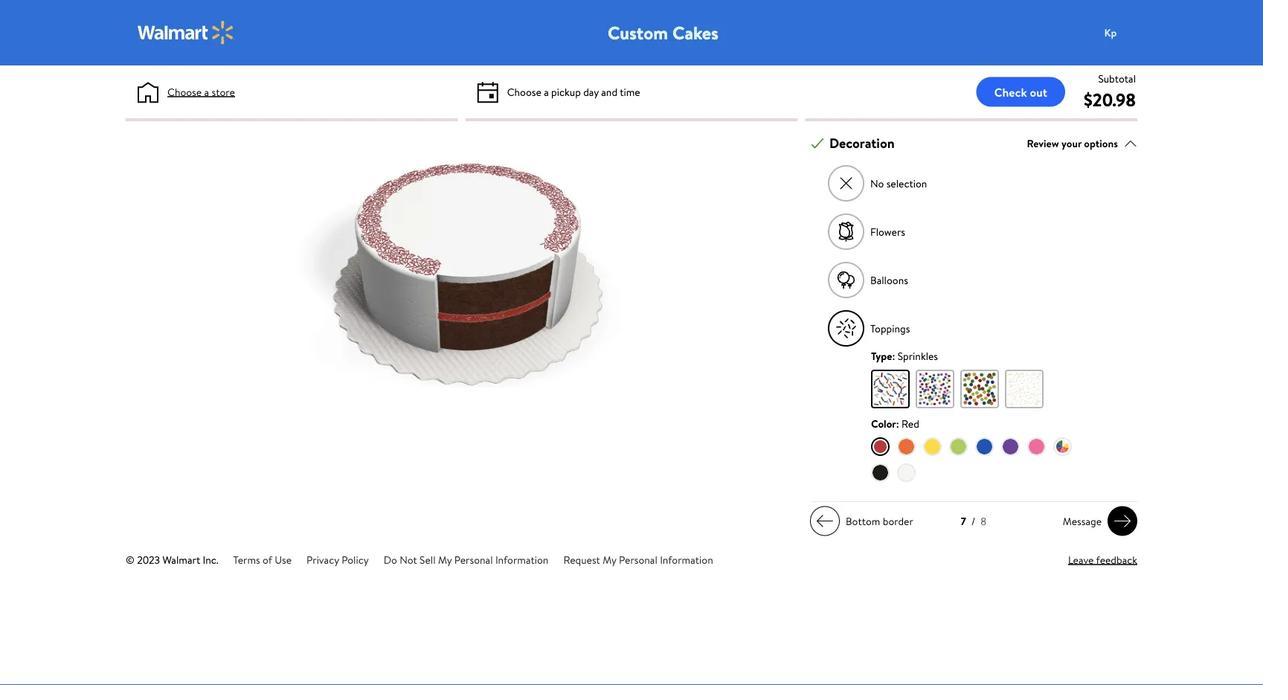 Task type: describe. For each thing, give the bounding box(es) containing it.
privacy
[[307, 553, 339, 567]]

privacy policy
[[307, 553, 369, 567]]

inc.
[[203, 553, 218, 567]]

2 personal from the left
[[619, 553, 658, 567]]

leave feedback
[[1069, 553, 1138, 567]]

day
[[584, 84, 599, 99]]

leave
[[1069, 553, 1094, 567]]

up arrow image
[[1124, 137, 1138, 150]]

sell
[[420, 553, 436, 567]]

choose a store
[[167, 84, 235, 99]]

choose a store link
[[167, 84, 235, 100]]

bottom border
[[846, 514, 914, 528]]

custom
[[608, 20, 668, 45]]

$20.98
[[1084, 87, 1136, 112]]

review your options element
[[1027, 136, 1118, 151]]

7
[[961, 514, 967, 529]]

and
[[601, 84, 618, 99]]

use
[[275, 553, 292, 567]]

time
[[620, 84, 640, 99]]

7 / 8
[[961, 514, 987, 529]]

bottom
[[846, 514, 881, 528]]

do not sell my personal information link
[[384, 553, 549, 567]]

2023
[[137, 553, 160, 567]]

choose a pickup day and time
[[507, 84, 640, 99]]

store
[[212, 84, 235, 99]]

privacy policy link
[[307, 553, 369, 567]]

red
[[902, 416, 920, 431]]

1 my from the left
[[438, 553, 452, 567]]

balloons
[[871, 273, 909, 287]]

walmart
[[163, 553, 200, 567]]

message
[[1063, 514, 1102, 528]]

kp
[[1105, 25, 1117, 40]]

choose for choose a store
[[167, 84, 202, 99]]

type : sprinkles
[[871, 349, 938, 363]]

flowers
[[871, 224, 906, 239]]

terms of use
[[233, 553, 292, 567]]

no
[[871, 176, 884, 191]]

policy
[[342, 553, 369, 567]]

check out
[[995, 84, 1048, 100]]

2 my from the left
[[603, 553, 617, 567]]

color : red
[[871, 416, 920, 431]]

border
[[883, 514, 914, 528]]

icon for continue arrow image inside bottom border link
[[816, 512, 834, 530]]

your
[[1062, 136, 1082, 150]]

review
[[1027, 136, 1059, 150]]

kp button
[[1096, 18, 1156, 48]]

ok image
[[811, 137, 825, 150]]

© 2023 walmart inc.
[[126, 553, 218, 567]]

review your options link
[[1027, 133, 1138, 153]]



Task type: vqa. For each thing, say whether or not it's contained in the screenshot.
by
no



Task type: locate. For each thing, give the bounding box(es) containing it.
choose for choose a pickup day and time
[[507, 84, 542, 99]]

personal right request
[[619, 553, 658, 567]]

a
[[204, 84, 209, 99], [544, 84, 549, 99]]

do not sell my personal information
[[384, 553, 549, 567]]

icon for continue arrow image up feedback
[[1114, 512, 1132, 530]]

my
[[438, 553, 452, 567], [603, 553, 617, 567]]

subtotal $20.98
[[1084, 71, 1136, 112]]

0 vertical spatial :
[[893, 349, 895, 363]]

of
[[263, 553, 272, 567]]

bottom border link
[[810, 507, 920, 536]]

terms
[[233, 553, 260, 567]]

message link
[[1057, 507, 1138, 536]]

2 icon for continue arrow image from the left
[[1114, 512, 1132, 530]]

: left sprinkles
[[893, 349, 895, 363]]

a left pickup
[[544, 84, 549, 99]]

check out button
[[977, 77, 1066, 107]]

a inside choose a store link
[[204, 84, 209, 99]]

sprinkles
[[898, 349, 938, 363]]

my right the sell
[[438, 553, 452, 567]]

:
[[893, 349, 895, 363], [897, 416, 899, 431]]

terms of use link
[[233, 553, 292, 567]]

choose left store
[[167, 84, 202, 99]]

0 horizontal spatial my
[[438, 553, 452, 567]]

a for store
[[204, 84, 209, 99]]

icon for continue arrow image
[[816, 512, 834, 530], [1114, 512, 1132, 530]]

: for type
[[893, 349, 895, 363]]

request
[[564, 553, 600, 567]]

pickup
[[552, 84, 581, 99]]

8
[[981, 514, 987, 529]]

my right request
[[603, 553, 617, 567]]

a for pickup
[[544, 84, 549, 99]]

2 a from the left
[[544, 84, 549, 99]]

1 vertical spatial :
[[897, 416, 899, 431]]

out
[[1030, 84, 1048, 100]]

2 information from the left
[[660, 553, 713, 567]]

leave feedback button
[[1069, 552, 1138, 568]]

selection
[[887, 176, 927, 191]]

icon for continue arrow image inside message link
[[1114, 512, 1132, 530]]

: left the red
[[897, 416, 899, 431]]

: for color
[[897, 416, 899, 431]]

icon for continue arrow image left bottom
[[816, 512, 834, 530]]

personal
[[454, 553, 493, 567], [619, 553, 658, 567]]

1 horizontal spatial personal
[[619, 553, 658, 567]]

2 choose from the left
[[507, 84, 542, 99]]

request my personal information link
[[564, 553, 713, 567]]

remove image
[[838, 175, 855, 192]]

1 horizontal spatial information
[[660, 553, 713, 567]]

subtotal
[[1099, 71, 1136, 86]]

type
[[871, 349, 893, 363]]

©
[[126, 553, 135, 567]]

do
[[384, 553, 397, 567]]

0 horizontal spatial a
[[204, 84, 209, 99]]

no selection
[[871, 176, 927, 191]]

1 personal from the left
[[454, 553, 493, 567]]

1 information from the left
[[496, 553, 549, 567]]

a left store
[[204, 84, 209, 99]]

0 horizontal spatial choose
[[167, 84, 202, 99]]

options
[[1085, 136, 1118, 150]]

personal right the sell
[[454, 553, 493, 567]]

request my personal information
[[564, 553, 713, 567]]

0 horizontal spatial :
[[893, 349, 895, 363]]

0 horizontal spatial information
[[496, 553, 549, 567]]

decoration
[[830, 134, 895, 153]]

1 horizontal spatial :
[[897, 416, 899, 431]]

cakes
[[673, 20, 719, 45]]

custom cakes
[[608, 20, 719, 45]]

information
[[496, 553, 549, 567], [660, 553, 713, 567]]

check
[[995, 84, 1027, 100]]

back to walmart.com image
[[138, 21, 234, 45]]

review your options
[[1027, 136, 1118, 150]]

1 horizontal spatial icon for continue arrow image
[[1114, 512, 1132, 530]]

/
[[972, 514, 976, 529]]

1 horizontal spatial my
[[603, 553, 617, 567]]

toppings
[[871, 321, 910, 336]]

1 horizontal spatial choose
[[507, 84, 542, 99]]

choose left pickup
[[507, 84, 542, 99]]

feedback
[[1097, 553, 1138, 567]]

choose
[[167, 84, 202, 99], [507, 84, 542, 99]]

1 a from the left
[[204, 84, 209, 99]]

not
[[400, 553, 417, 567]]

1 icon for continue arrow image from the left
[[816, 512, 834, 530]]

color
[[871, 416, 897, 431]]

0 horizontal spatial icon for continue arrow image
[[816, 512, 834, 530]]

1 choose from the left
[[167, 84, 202, 99]]

0 horizontal spatial personal
[[454, 553, 493, 567]]

1 horizontal spatial a
[[544, 84, 549, 99]]



